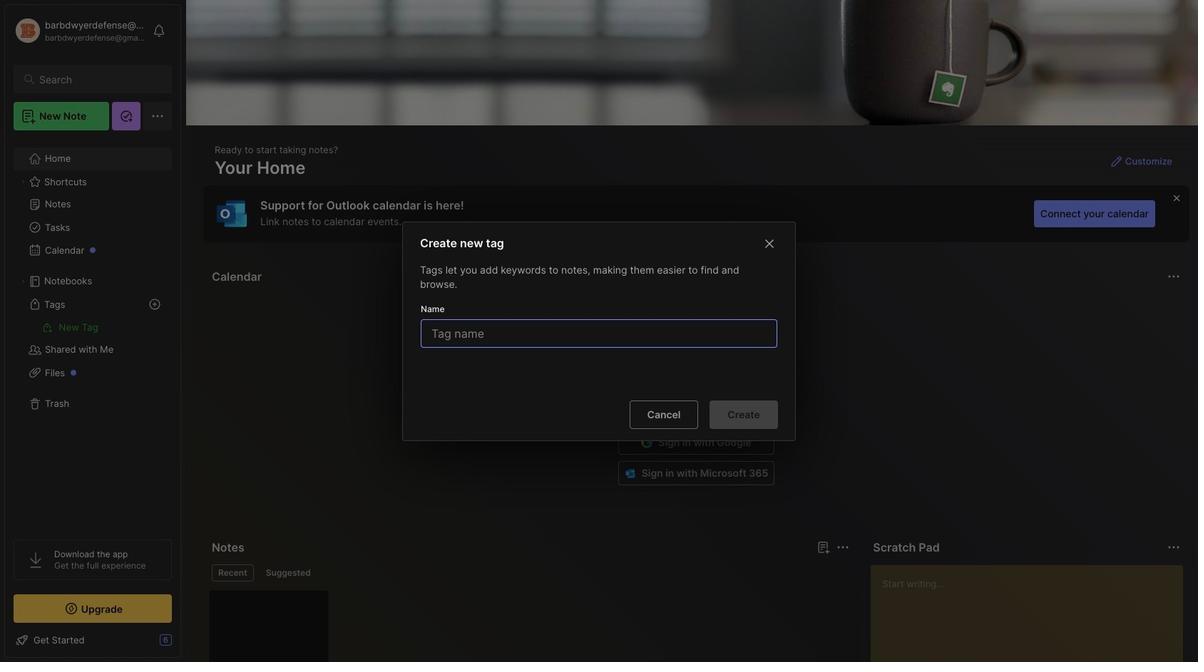 Task type: vqa. For each thing, say whether or not it's contained in the screenshot.
Search text field
yes



Task type: locate. For each thing, give the bounding box(es) containing it.
0 horizontal spatial tab
[[212, 565, 254, 582]]

tab
[[212, 565, 254, 582], [260, 565, 317, 582]]

none search field inside main element
[[39, 71, 159, 88]]

tree
[[5, 139, 181, 527]]

2 tab from the left
[[260, 565, 317, 582]]

Tag name text field
[[430, 320, 771, 347]]

Start writing… text field
[[883, 566, 1183, 663]]

main element
[[0, 0, 186, 663]]

1 tab from the left
[[212, 565, 254, 582]]

Search text field
[[39, 73, 159, 86]]

group
[[14, 316, 171, 339]]

None search field
[[39, 71, 159, 88]]

tree inside main element
[[5, 139, 181, 527]]

1 horizontal spatial tab
[[260, 565, 317, 582]]

tab list
[[212, 565, 848, 582]]

expand notebooks image
[[19, 278, 27, 286]]

close image
[[761, 235, 778, 252]]



Task type: describe. For each thing, give the bounding box(es) containing it.
group inside tree
[[14, 316, 171, 339]]



